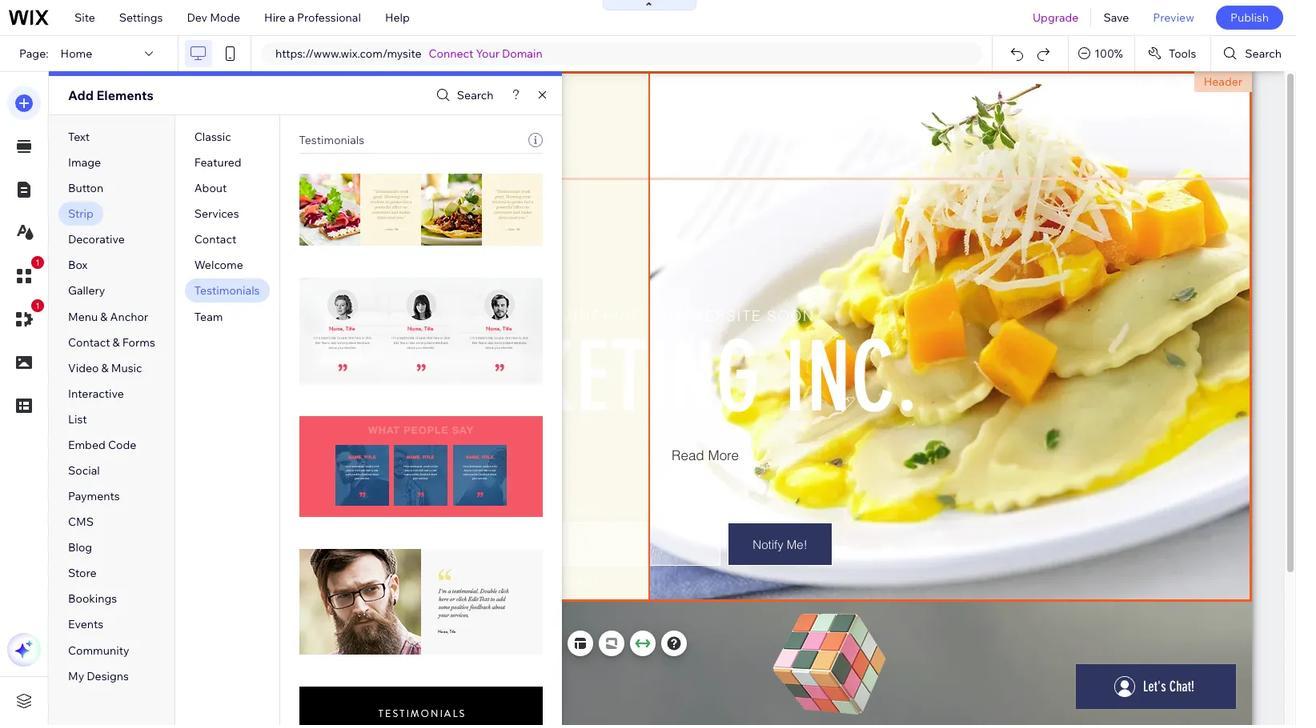 Task type: vqa. For each thing, say whether or not it's contained in the screenshot.
Share
no



Task type: locate. For each thing, give the bounding box(es) containing it.
search button
[[1212, 36, 1296, 71], [432, 84, 494, 107]]

featured
[[194, 155, 241, 170]]

0 vertical spatial contact
[[194, 232, 236, 247]]

2 vertical spatial strip
[[429, 637, 455, 651]]

& right video
[[101, 361, 109, 375]]

0 vertical spatial search
[[1245, 46, 1282, 61]]

0 vertical spatial strip
[[68, 207, 94, 221]]

add
[[68, 87, 94, 103]]

1 horizontal spatial testimonials
[[299, 133, 364, 147]]

1 left menu
[[35, 301, 40, 311]]

0 vertical spatial 1 button
[[7, 256, 44, 293]]

search down "your"
[[457, 88, 494, 102]]

my
[[68, 669, 84, 683]]

search button down connect
[[432, 84, 494, 107]]

1 vertical spatial 1 button
[[7, 299, 44, 336]]

1 vertical spatial strip
[[267, 607, 292, 621]]

1 vertical spatial &
[[113, 335, 120, 350]]

2 vertical spatial &
[[101, 361, 109, 375]]

list
[[68, 412, 87, 427]]

100% button
[[1069, 36, 1134, 71]]

1 vertical spatial testimonials
[[194, 284, 260, 298]]

strip
[[68, 207, 94, 221], [267, 607, 292, 621], [429, 637, 455, 651]]

upgrade
[[1033, 10, 1079, 25]]

0 vertical spatial 1
[[35, 258, 40, 267]]

site
[[74, 10, 95, 25]]

change strip background
[[386, 637, 521, 651]]

designs
[[87, 669, 129, 683]]

search button down publish
[[1212, 36, 1296, 71]]

dev
[[187, 10, 207, 25]]

hire
[[264, 10, 286, 25]]

100%
[[1095, 46, 1123, 61]]

1 button left box on the top of the page
[[7, 256, 44, 293]]

1 vertical spatial 1
[[35, 301, 40, 311]]

&
[[100, 310, 108, 324], [113, 335, 120, 350], [101, 361, 109, 375]]

domain
[[502, 46, 543, 61]]

0 horizontal spatial search
[[457, 88, 494, 102]]

tools
[[1169, 46, 1196, 61]]

2 horizontal spatial strip
[[429, 637, 455, 651]]

1 horizontal spatial search
[[1245, 46, 1282, 61]]

1 button
[[7, 256, 44, 293], [7, 299, 44, 336]]

1 horizontal spatial contact
[[194, 232, 236, 247]]

contact
[[194, 232, 236, 247], [68, 335, 110, 350]]

embed
[[68, 438, 106, 452]]

contact for contact
[[194, 232, 236, 247]]

code
[[108, 438, 136, 452]]

blog
[[68, 541, 92, 555]]

1 1 button from the top
[[7, 256, 44, 293]]

music
[[111, 361, 142, 375]]

1 left box on the top of the page
[[35, 258, 40, 267]]

settings
[[119, 10, 163, 25]]

help
[[385, 10, 410, 25]]

1 vertical spatial search button
[[432, 84, 494, 107]]

0 horizontal spatial testimonials
[[194, 284, 260, 298]]

manage
[[268, 637, 311, 651]]

& left 'forms'
[[113, 335, 120, 350]]

strip down button
[[68, 207, 94, 221]]

image
[[68, 155, 101, 170]]

services
[[194, 207, 239, 221]]

0 vertical spatial &
[[100, 310, 108, 324]]

search down publish button at top
[[1245, 46, 1282, 61]]

about
[[194, 181, 227, 195]]

add elements
[[68, 87, 153, 103]]

0 vertical spatial search button
[[1212, 36, 1296, 71]]

1 button left menu
[[7, 299, 44, 336]]

0 horizontal spatial contact
[[68, 335, 110, 350]]

dev mode
[[187, 10, 240, 25]]

hire a professional
[[264, 10, 361, 25]]

classic
[[194, 130, 231, 144]]

home
[[61, 46, 92, 61]]

change
[[386, 637, 427, 651]]

& right menu
[[100, 310, 108, 324]]

testimonials
[[299, 133, 364, 147], [194, 284, 260, 298]]

1 vertical spatial contact
[[68, 335, 110, 350]]

manage columns
[[268, 637, 360, 651]]

search
[[1245, 46, 1282, 61], [457, 88, 494, 102]]

contact down services
[[194, 232, 236, 247]]

a
[[288, 10, 295, 25]]

contact & forms
[[68, 335, 155, 350]]

professional
[[297, 10, 361, 25]]

1
[[35, 258, 40, 267], [35, 301, 40, 311]]

contact up video
[[68, 335, 110, 350]]

box
[[68, 258, 88, 273]]

save button
[[1092, 0, 1141, 35]]

strip right the change
[[429, 637, 455, 651]]

button
[[68, 181, 104, 195]]

& for menu
[[100, 310, 108, 324]]

strip up manage
[[267, 607, 292, 621]]

community
[[68, 643, 129, 658]]

1 1 from the top
[[35, 258, 40, 267]]



Task type: describe. For each thing, give the bounding box(es) containing it.
bookings
[[68, 592, 117, 606]]

tools button
[[1135, 36, 1211, 71]]

forms
[[122, 335, 155, 350]]

menu
[[68, 310, 98, 324]]

1 horizontal spatial search button
[[1212, 36, 1296, 71]]

save
[[1104, 10, 1129, 25]]

0 vertical spatial testimonials
[[299, 133, 364, 147]]

store
[[68, 566, 96, 581]]

https://www.wix.com/mysite
[[275, 46, 422, 61]]

mode
[[210, 10, 240, 25]]

2 1 button from the top
[[7, 299, 44, 336]]

1 horizontal spatial strip
[[267, 607, 292, 621]]

elements
[[96, 87, 153, 103]]

preview button
[[1141, 0, 1207, 35]]

video
[[68, 361, 99, 375]]

header
[[1204, 74, 1243, 89]]

publish button
[[1216, 6, 1283, 30]]

embed code
[[68, 438, 136, 452]]

payments
[[68, 489, 120, 504]]

text
[[68, 130, 90, 144]]

events
[[68, 618, 103, 632]]

anchor
[[110, 310, 148, 324]]

welcome
[[194, 258, 243, 273]]

0 horizontal spatial search button
[[432, 84, 494, 107]]

video & music
[[68, 361, 142, 375]]

team
[[194, 310, 223, 324]]

menu & anchor
[[68, 310, 148, 324]]

your
[[476, 46, 500, 61]]

cms
[[68, 515, 94, 529]]

contact for contact & forms
[[68, 335, 110, 350]]

& for contact
[[113, 335, 120, 350]]

social
[[68, 464, 100, 478]]

gallery
[[68, 284, 105, 298]]

1 vertical spatial search
[[457, 88, 494, 102]]

columns
[[313, 637, 360, 651]]

preview
[[1153, 10, 1195, 25]]

decorative
[[68, 232, 125, 247]]

& for video
[[101, 361, 109, 375]]

interactive
[[68, 387, 124, 401]]

background
[[457, 637, 521, 651]]

0 horizontal spatial strip
[[68, 207, 94, 221]]

publish
[[1231, 10, 1269, 25]]

my designs
[[68, 669, 129, 683]]

2 1 from the top
[[35, 301, 40, 311]]

https://www.wix.com/mysite connect your domain
[[275, 46, 543, 61]]

connect
[[429, 46, 474, 61]]



